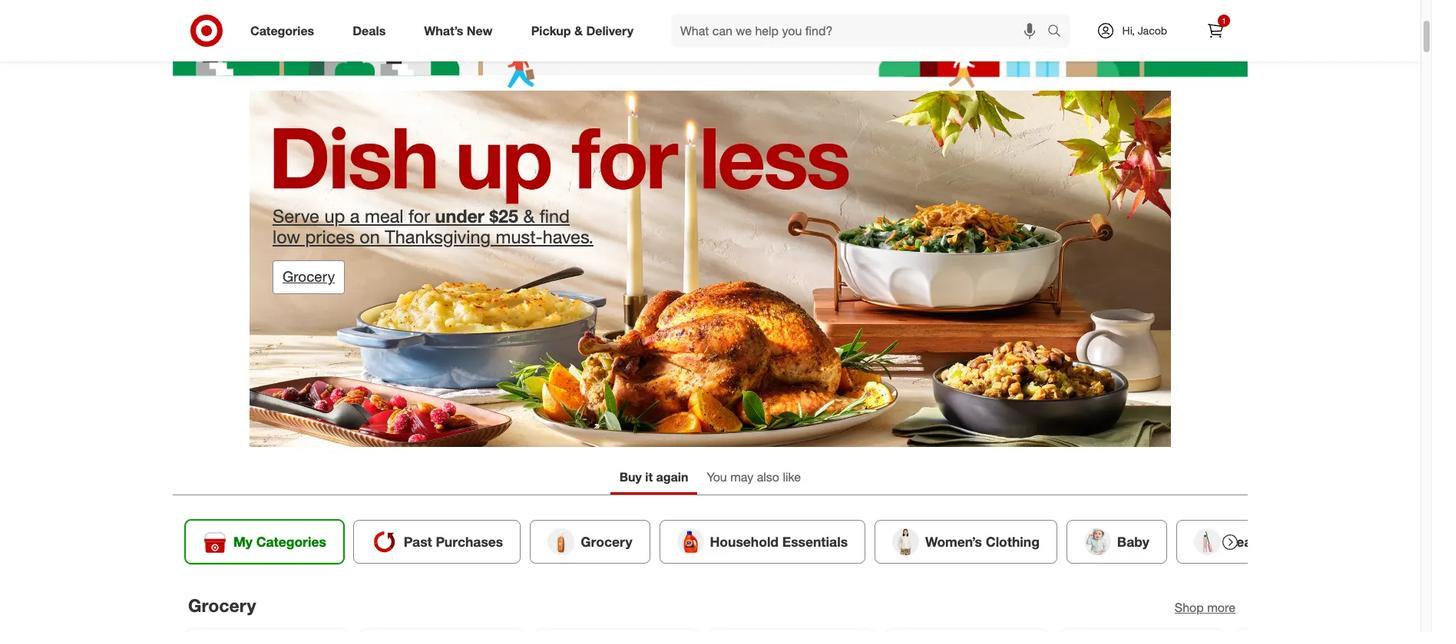 Task type: vqa. For each thing, say whether or not it's contained in the screenshot.
Also
yes



Task type: locate. For each thing, give the bounding box(es) containing it.
thanksgiving
[[385, 226, 491, 248]]

you may also like link
[[698, 463, 811, 495]]

women's clothing button
[[875, 520, 1058, 564]]

0 horizontal spatial grocery
[[188, 595, 256, 616]]

grocery down my
[[188, 595, 256, 616]]

0 horizontal spatial grocery button
[[273, 260, 345, 294]]

hi,
[[1123, 24, 1135, 37]]

prices
[[305, 226, 355, 248]]

pickup & delivery
[[531, 23, 634, 38]]

in
[[723, 4, 731, 17]]

for
[[409, 205, 430, 227]]

1 vertical spatial grocery button
[[530, 520, 650, 564]]

1 vertical spatial &
[[524, 205, 535, 227]]

past purchases
[[404, 534, 503, 550]]

switch
[[631, 4, 662, 17]]

0 vertical spatial &
[[575, 23, 583, 38]]

hi, jacob
[[1123, 24, 1168, 37]]

1 horizontal spatial grocery button
[[530, 520, 650, 564]]

1
[[1223, 16, 1227, 25]]

buy
[[620, 469, 642, 485]]

also
[[757, 469, 780, 485]]

1 vertical spatial categories
[[256, 534, 326, 550]]

on
[[360, 226, 380, 248]]

&
[[575, 23, 583, 38], [524, 205, 535, 227]]

grocery
[[283, 268, 335, 285], [581, 534, 633, 550], [188, 595, 256, 616]]

1 vertical spatial grocery
[[581, 534, 633, 550]]

beauty button
[[1177, 520, 1290, 564]]

meal
[[365, 205, 404, 227]]

essentials
[[783, 534, 848, 550]]

grocery down buy
[[581, 534, 633, 550]]

1 horizontal spatial grocery
[[283, 268, 335, 285]]

0 vertical spatial grocery
[[283, 268, 335, 285]]

drive
[[678, 4, 702, 17]]

grocery button
[[273, 260, 345, 294], [530, 520, 650, 564]]

pickup
[[531, 23, 571, 38]]

shop more
[[1175, 600, 1236, 615]]

& find low prices on thanksgiving must-haves.
[[273, 205, 594, 248]]

learn how button
[[776, 3, 826, 18]]

buy it again
[[620, 469, 689, 485]]

like
[[783, 469, 801, 485]]

grocery button down prices
[[273, 260, 345, 294]]

baby button
[[1067, 520, 1168, 564]]

serve
[[273, 205, 320, 227]]

grocery down prices
[[283, 268, 335, 285]]

grocery button down buy
[[530, 520, 650, 564]]

0 vertical spatial grocery button
[[273, 260, 345, 294]]

must-
[[496, 226, 543, 248]]

1 link
[[1199, 14, 1233, 48]]

household essentials button
[[660, 520, 866, 564]]

categories link
[[237, 14, 334, 48]]

0 horizontal spatial &
[[524, 205, 535, 227]]

2 horizontal spatial grocery
[[581, 534, 633, 550]]

categories
[[250, 23, 314, 38], [256, 534, 326, 550]]

pickup & delivery link
[[518, 14, 653, 48]]

& right pickup
[[575, 23, 583, 38]]

& right '$25'
[[524, 205, 535, 227]]

deals link
[[340, 14, 405, 48]]

2 vertical spatial grocery
[[188, 595, 256, 616]]

again
[[657, 469, 689, 485]]

the
[[734, 4, 749, 17]]

& inside & find low prices on thanksgiving must-haves.
[[524, 205, 535, 227]]

up
[[325, 205, 345, 227]]

categories inside button
[[256, 534, 326, 550]]

dish up for less image
[[250, 91, 1172, 447]]



Task type: describe. For each thing, give the bounding box(es) containing it.
what's
[[424, 23, 464, 38]]

1 horizontal spatial &
[[575, 23, 583, 38]]

serve up a meal for under $25
[[273, 205, 519, 227]]

new
[[467, 23, 493, 38]]

my
[[234, 534, 253, 550]]

past
[[404, 534, 432, 550]]

0 vertical spatial categories
[[250, 23, 314, 38]]

household
[[710, 534, 779, 550]]

purchases
[[436, 534, 503, 550]]

app.
[[752, 4, 773, 17]]

$25
[[490, 205, 519, 227]]

shop more button
[[1175, 599, 1236, 617]]

beauty
[[1228, 534, 1273, 550]]

to
[[665, 4, 675, 17]]

search
[[1041, 24, 1078, 40]]

women's
[[926, 534, 983, 550]]

my categories
[[234, 534, 326, 550]]

shop
[[1175, 600, 1204, 615]]

or switch to drive up in the app. learn how
[[617, 4, 826, 17]]

What can we help you find? suggestions appear below search field
[[672, 14, 1051, 48]]

past purchases button
[[353, 520, 521, 564]]

my categories button
[[185, 520, 344, 564]]

what's new
[[424, 23, 493, 38]]

up
[[705, 4, 720, 17]]

household essentials
[[710, 534, 848, 550]]

clothing
[[986, 534, 1040, 550]]

buy it again link
[[611, 463, 698, 495]]

under
[[435, 205, 485, 227]]

what's new link
[[411, 14, 512, 48]]

jacob
[[1138, 24, 1168, 37]]

may
[[731, 469, 754, 485]]

or
[[617, 4, 628, 17]]

it
[[646, 469, 653, 485]]

find
[[540, 205, 570, 227]]

learn
[[776, 4, 803, 17]]

delivery
[[587, 23, 634, 38]]

deals
[[353, 23, 386, 38]]

you may also like
[[707, 469, 801, 485]]

low
[[273, 226, 300, 248]]

women's clothing
[[926, 534, 1040, 550]]

search button
[[1041, 14, 1078, 51]]

haves.
[[543, 226, 594, 248]]

baby
[[1118, 534, 1150, 550]]

you
[[707, 469, 727, 485]]

how
[[806, 4, 826, 17]]

more
[[1208, 600, 1236, 615]]

a
[[350, 205, 360, 227]]



